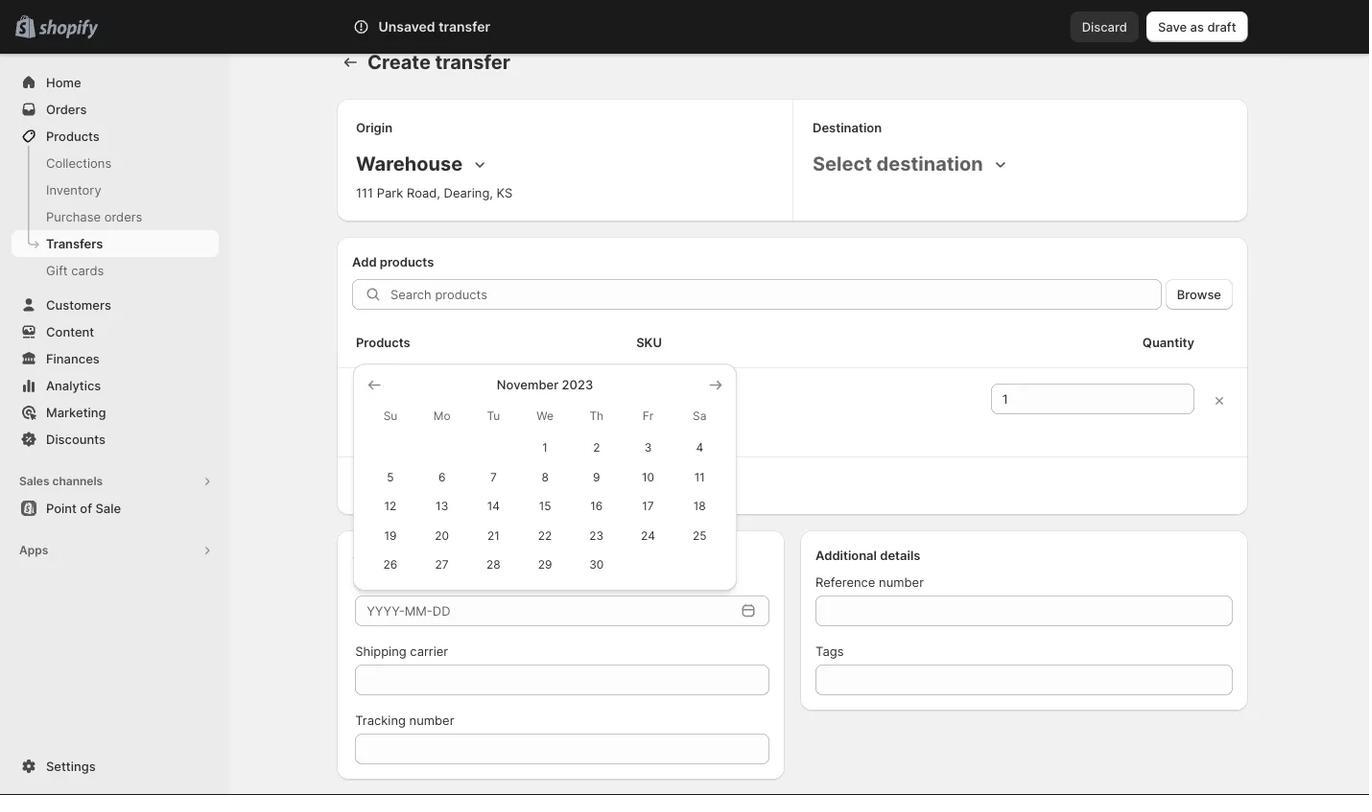 Task type: locate. For each thing, give the bounding box(es) containing it.
sale
[[95, 501, 121, 516]]

1 vertical spatial transfer
[[435, 50, 511, 74]]

additional details
[[816, 548, 921, 563]]

on
[[409, 479, 424, 494]]

collections link
[[12, 150, 219, 177]]

collections
[[46, 156, 112, 170]]

create transfer
[[368, 50, 511, 74]]

0 horizontal spatial products
[[46, 129, 100, 144]]

details
[[413, 548, 454, 563], [881, 548, 921, 563]]

number
[[879, 575, 925, 590], [410, 713, 455, 728]]

home link
[[12, 69, 219, 96]]

30
[[590, 558, 604, 572]]

Estimated arrival text field
[[355, 596, 735, 627]]

1 for 1 variant on transfer
[[356, 479, 362, 494]]

0 vertical spatial number
[[879, 575, 925, 590]]

6 button
[[416, 463, 468, 492]]

warehouse down we
[[531, 424, 598, 439]]

0 vertical spatial warehouse
[[356, 152, 463, 176]]

grid
[[365, 376, 726, 580]]

unsaved transfer
[[379, 19, 491, 35]]

29 button
[[520, 551, 571, 580]]

november
[[497, 378, 559, 393]]

1 horizontal spatial warehouse
[[531, 424, 598, 439]]

27 button
[[416, 551, 468, 580]]

Reference number text field
[[816, 596, 1234, 627]]

24
[[641, 529, 656, 543]]

2023
[[562, 378, 594, 393]]

select destination
[[813, 152, 984, 176]]

warehouse up the road,
[[356, 152, 463, 176]]

1 details from the left
[[413, 548, 454, 563]]

14
[[487, 500, 500, 514]]

settings link
[[12, 754, 219, 781]]

warehouse button
[[352, 149, 494, 180]]

purchase orders
[[46, 209, 142, 224]]

details down 20
[[413, 548, 454, 563]]

3
[[645, 441, 652, 455]]

finances link
[[12, 346, 219, 372]]

details for shipment details
[[413, 548, 454, 563]]

shipping
[[355, 644, 407, 659]]

2 details from the left
[[881, 548, 921, 563]]

number for reference number
[[879, 575, 925, 590]]

grid containing november
[[365, 376, 726, 580]]

products link
[[12, 123, 219, 150]]

1 horizontal spatial details
[[881, 548, 921, 563]]

25
[[693, 529, 707, 543]]

None number field
[[992, 384, 1166, 415]]

select
[[813, 152, 873, 176]]

1 vertical spatial 1
[[356, 479, 362, 494]]

reference
[[816, 575, 876, 590]]

0 horizontal spatial warehouse
[[356, 152, 463, 176]]

transfer down search
[[435, 50, 511, 74]]

1 horizontal spatial number
[[879, 575, 925, 590]]

22
[[538, 529, 552, 543]]

shipment
[[352, 548, 410, 563]]

111 park road, dearing, ks
[[356, 185, 513, 200]]

green
[[418, 405, 453, 420]]

30 button
[[571, 551, 623, 580]]

0 vertical spatial products
[[46, 129, 100, 144]]

channels
[[52, 475, 103, 489]]

1 vertical spatial products
[[356, 335, 411, 350]]

friday element
[[623, 399, 674, 433]]

inventory
[[46, 182, 101, 197]]

24 button
[[623, 521, 674, 551]]

products
[[46, 129, 100, 144], [356, 335, 411, 350]]

number for tracking number
[[410, 713, 455, 728]]

22 button
[[520, 521, 571, 551]]

estimated arrival
[[355, 575, 454, 590]]

1 horizontal spatial 1
[[543, 441, 548, 455]]

create
[[368, 50, 431, 74]]

25 button
[[674, 521, 726, 551]]

Tracking number text field
[[355, 734, 770, 765]]

details for additional details
[[881, 548, 921, 563]]

1 up 8 at the bottom of page
[[543, 441, 548, 455]]

number right tracking
[[410, 713, 455, 728]]

transfer for unsaved transfer
[[439, 19, 491, 35]]

dearing,
[[444, 185, 493, 200]]

transfer
[[439, 19, 491, 35], [435, 50, 511, 74], [428, 479, 474, 494]]

unsaved
[[379, 19, 436, 35]]

purchase orders link
[[12, 204, 219, 230]]

10
[[642, 470, 655, 484]]

content link
[[12, 319, 219, 346]]

4
[[696, 441, 704, 455]]

0 horizontal spatial number
[[410, 713, 455, 728]]

settings
[[46, 759, 96, 774]]

transfers
[[46, 236, 103, 251]]

15
[[539, 500, 552, 514]]

saturday element
[[674, 399, 726, 433]]

1 inside button
[[543, 441, 548, 455]]

add
[[352, 254, 377, 269]]

products up su on the bottom of the page
[[356, 335, 411, 350]]

transfer up 13
[[428, 479, 474, 494]]

0 vertical spatial transfer
[[439, 19, 491, 35]]

details up reference number
[[881, 548, 921, 563]]

Search products text field
[[391, 279, 1162, 310]]

2
[[593, 441, 600, 455]]

products inside products link
[[46, 129, 100, 144]]

discounts
[[46, 432, 106, 447]]

number down additional details
[[879, 575, 925, 590]]

0 vertical spatial 1
[[543, 441, 548, 455]]

0 horizontal spatial 1
[[356, 479, 362, 494]]

point of sale button
[[0, 495, 230, 522]]

5
[[387, 470, 394, 484]]

1 vertical spatial number
[[410, 713, 455, 728]]

1 button
[[520, 433, 571, 463]]

products
[[380, 254, 434, 269]]

browse
[[1178, 287, 1222, 302]]

transfer for create transfer
[[435, 50, 511, 74]]

as
[[1191, 19, 1205, 34]]

Shipping carrier text field
[[355, 665, 770, 696]]

tracking
[[355, 713, 406, 728]]

products up collections at the top of page
[[46, 129, 100, 144]]

1 vertical spatial warehouse
[[531, 424, 598, 439]]

additional
[[816, 548, 877, 563]]

quantity
[[1143, 335, 1195, 350]]

1 left 'variant'
[[356, 479, 362, 494]]

customers link
[[12, 292, 219, 319]]

0 horizontal spatial details
[[413, 548, 454, 563]]

orders
[[104, 209, 142, 224]]

transfer up create transfer
[[439, 19, 491, 35]]

7
[[491, 470, 497, 484]]

20 button
[[416, 521, 468, 551]]

warehouse inside green not stocked at warehouse
[[531, 424, 598, 439]]



Task type: describe. For each thing, give the bounding box(es) containing it.
apps
[[19, 544, 48, 558]]

11
[[695, 470, 705, 484]]

discard link
[[1071, 12, 1139, 42]]

8 button
[[520, 463, 571, 492]]

november 2023
[[497, 378, 594, 393]]

7 button
[[468, 463, 520, 492]]

save as draft button
[[1147, 12, 1249, 42]]

tracking number
[[355, 713, 455, 728]]

shipping carrier
[[355, 644, 448, 659]]

12 button
[[365, 492, 416, 521]]

discounts link
[[12, 426, 219, 453]]

18
[[694, 500, 706, 514]]

9
[[593, 470, 601, 484]]

point of sale link
[[12, 495, 219, 522]]

su
[[384, 409, 398, 423]]

we
[[537, 409, 554, 423]]

cards
[[71, 263, 104, 278]]

23 button
[[571, 521, 623, 551]]

discard
[[1083, 19, 1128, 34]]

fr
[[643, 409, 654, 423]]

17
[[643, 500, 654, 514]]

23
[[590, 529, 604, 543]]

gift cards link
[[12, 257, 219, 284]]

monday element
[[416, 399, 468, 433]]

finances
[[46, 351, 100, 366]]

orders
[[46, 102, 87, 117]]

5 button
[[365, 463, 416, 492]]

sales channels button
[[12, 469, 219, 495]]

carrier
[[410, 644, 448, 659]]

4 button
[[674, 433, 726, 463]]

content
[[46, 324, 94, 339]]

search button
[[399, 12, 956, 42]]

19
[[384, 529, 397, 543]]

destination
[[813, 120, 882, 135]]

add products
[[352, 254, 434, 269]]

tuesday element
[[468, 399, 520, 433]]

customers
[[46, 298, 111, 312]]

14 button
[[468, 492, 520, 521]]

1 for 1
[[543, 441, 548, 455]]

orders link
[[12, 96, 219, 123]]

gift cards
[[46, 263, 104, 278]]

1 horizontal spatial products
[[356, 335, 411, 350]]

analytics link
[[12, 372, 219, 399]]

26 button
[[365, 551, 416, 580]]

marketing
[[46, 405, 106, 420]]

3 button
[[623, 433, 674, 463]]

not
[[441, 424, 462, 439]]

warehouse inside warehouse dropdown button
[[356, 152, 463, 176]]

of
[[80, 501, 92, 516]]

27
[[435, 558, 449, 572]]

at
[[516, 424, 528, 439]]

shopify image
[[39, 20, 98, 39]]

save
[[1159, 19, 1188, 34]]

wednesday element
[[520, 399, 571, 433]]

analytics
[[46, 378, 101, 393]]

thursday element
[[571, 399, 623, 433]]

road,
[[407, 185, 441, 200]]

select destination button
[[809, 149, 1014, 180]]

stocked
[[465, 424, 513, 439]]

16 button
[[571, 492, 623, 521]]

Tags text field
[[816, 665, 1234, 696]]

point of sale
[[46, 501, 121, 516]]

point
[[46, 501, 77, 516]]

11 button
[[674, 463, 726, 492]]

1 variant on transfer
[[356, 479, 474, 494]]

mo
[[434, 409, 451, 423]]

20
[[435, 529, 449, 543]]

19 button
[[365, 521, 416, 551]]

purchase
[[46, 209, 101, 224]]

2 vertical spatial transfer
[[428, 479, 474, 494]]

inventory link
[[12, 177, 219, 204]]

17 button
[[623, 492, 674, 521]]

save as draft
[[1159, 19, 1237, 34]]

sunday element
[[365, 399, 416, 433]]

origin
[[356, 120, 393, 135]]

th
[[590, 409, 604, 423]]

28 button
[[468, 551, 520, 580]]

15 button
[[520, 492, 571, 521]]

13 button
[[416, 492, 468, 521]]

12
[[385, 500, 397, 514]]



Task type: vqa. For each thing, say whether or not it's contained in the screenshot.


